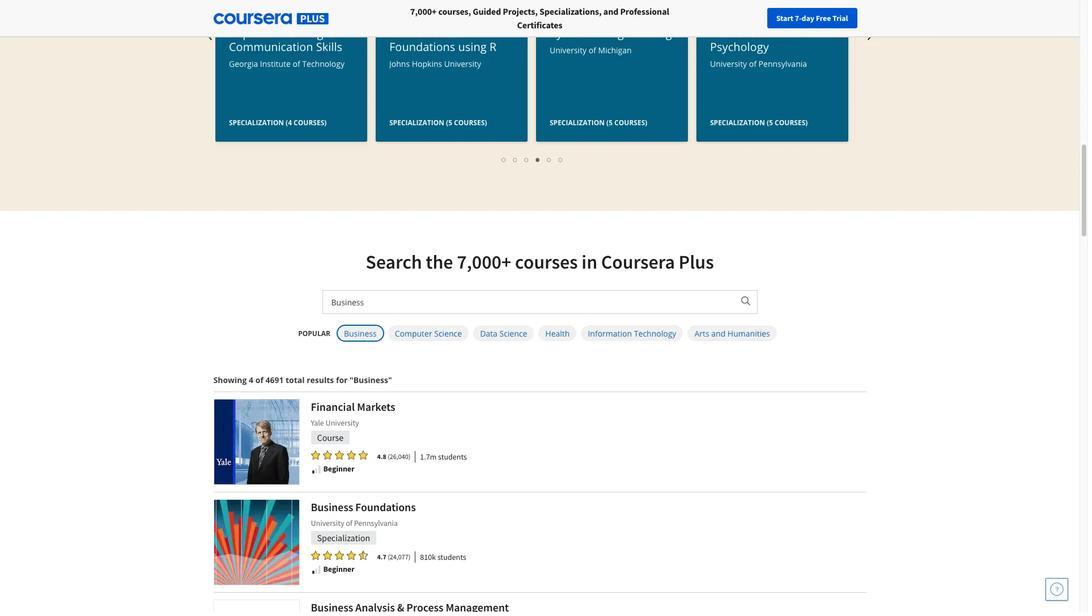 Task type: describe. For each thing, give the bounding box(es) containing it.
810k students
[[420, 552, 467, 562]]

skills
[[316, 39, 342, 54]]

university inside financial markets yale university course
[[326, 418, 359, 428]]

and inside button
[[712, 328, 726, 339]]

coursera plus image
[[214, 13, 329, 24]]

for
[[336, 375, 348, 386]]

total
[[286, 375, 305, 386]]

information technology button
[[581, 326, 684, 341]]

financial markets by yale university image
[[214, 400, 299, 485]]

of inside business foundations university of pennsylvania specialization
[[346, 518, 353, 529]]

data science
[[480, 328, 528, 339]]

data for science:
[[389, 26, 414, 41]]

specialization for psychology
[[710, 118, 765, 128]]

foundations inside business foundations university of pennsylvania specialization
[[356, 500, 416, 514]]

1 vertical spatial 4
[[249, 375, 254, 386]]

arts and humanities button
[[688, 326, 777, 341]]

courses) for skills
[[294, 118, 327, 128]]

results
[[307, 375, 334, 386]]

foundations of positive psychology university of pennsylvania
[[710, 26, 834, 69]]

"business"
[[350, 375, 392, 386]]

foundations of positive psychology . university of pennsylvania. specialization (5 courses) element
[[697, 0, 849, 230]]

improve your english communication skills. georgia institute of technology. specialization (4 courses) element
[[215, 0, 367, 230]]

(4
[[286, 118, 292, 128]]

programming
[[599, 26, 672, 41]]

financial
[[311, 400, 355, 414]]

beginner level image
[[311, 565, 321, 575]]

7-
[[795, 13, 802, 23]]

6 button
[[555, 153, 567, 166]]

810k
[[420, 552, 436, 562]]

johns
[[389, 58, 410, 69]]

psychology
[[710, 39, 769, 54]]

course
[[317, 432, 344, 443]]

3 button
[[521, 153, 533, 166]]

your
[[276, 26, 301, 41]]

positive
[[793, 26, 834, 41]]

start 7-day free trial button
[[768, 8, 858, 28]]

specialization (4 courses)
[[229, 118, 327, 128]]

(5 for r
[[446, 118, 452, 128]]

4691
[[266, 375, 284, 386]]

4 button
[[533, 153, 544, 166]]

in
[[582, 250, 598, 274]]

guided
[[473, 6, 501, 17]]

information technology
[[588, 328, 677, 339]]

1.7m
[[420, 452, 437, 462]]

5
[[548, 154, 552, 165]]

university inside python 3 programming university of michigan
[[550, 45, 587, 56]]

day
[[802, 13, 815, 23]]

arts
[[695, 328, 710, 339]]

find
[[838, 13, 853, 23]]

free
[[816, 13, 831, 23]]

business button
[[337, 326, 384, 341]]

of inside python 3 programming university of michigan
[[589, 45, 596, 56]]

coursera
[[602, 250, 675, 274]]

computer science button
[[388, 326, 469, 341]]

trial
[[833, 13, 849, 23]]

students for markets
[[438, 452, 467, 462]]

plus
[[679, 250, 714, 274]]

english
[[304, 26, 341, 41]]

your
[[855, 13, 870, 23]]

courses
[[515, 250, 578, 274]]

pennsylvania inside foundations of positive psychology university of pennsylvania
[[759, 58, 807, 69]]

georgia
[[229, 58, 258, 69]]

7,000+ courses, guided projects, specializations, and professional certificates
[[411, 6, 670, 31]]

data science button
[[474, 326, 534, 341]]

specialization (5 courses) for psychology
[[710, 118, 808, 128]]

certificates
[[517, 19, 563, 31]]

showing 4 of 4691 total results for "business"
[[214, 375, 392, 386]]

4.7
[[377, 553, 387, 561]]

help center image
[[1051, 583, 1064, 597]]

business for business foundations university of pennsylvania specialization
[[311, 500, 353, 514]]

hopkins
[[412, 58, 442, 69]]

science:
[[417, 26, 460, 41]]

financial markets yale university course
[[311, 400, 395, 443]]

1.7m students
[[420, 452, 467, 462]]

science for data science
[[500, 328, 528, 339]]

courses,
[[439, 6, 471, 17]]

2 button
[[510, 153, 521, 166]]

beginner for business
[[324, 564, 355, 574]]

foundations inside foundations of positive psychology university of pennsylvania
[[710, 26, 776, 41]]

data for science
[[480, 328, 498, 339]]

the
[[426, 250, 453, 274]]

improve your english communication skills georgia institute of technology
[[229, 26, 344, 69]]



Task type: locate. For each thing, give the bounding box(es) containing it.
health button
[[539, 326, 577, 341]]

(5 inside 'python 3 programming. university of michigan. specialization (5 courses)' element
[[607, 118, 613, 128]]

0 horizontal spatial 4
[[249, 375, 254, 386]]

1 specialization (5 courses) from the left
[[389, 118, 487, 128]]

beginner right beginner level image
[[324, 464, 355, 474]]

business
[[344, 328, 377, 339], [311, 500, 353, 514]]

professional
[[621, 6, 670, 17]]

0 vertical spatial 4
[[536, 154, 541, 165]]

business foundations by university of pennsylvania image
[[214, 500, 299, 585]]

1 horizontal spatial pennsylvania
[[759, 58, 807, 69]]

1 vertical spatial and
[[712, 328, 726, 339]]

1 horizontal spatial 3
[[590, 26, 597, 41]]

of
[[779, 26, 790, 41], [589, 45, 596, 56], [293, 58, 300, 69], [749, 58, 757, 69], [256, 375, 264, 386], [346, 518, 353, 529]]

6
[[559, 154, 563, 165]]

start
[[777, 13, 794, 23]]

0 horizontal spatial data
[[389, 26, 414, 41]]

search
[[366, 250, 422, 274]]

3 inside button
[[525, 154, 529, 165]]

0 horizontal spatial 3
[[525, 154, 529, 165]]

specialization inside the foundations of positive psychology . university of pennsylvania. specialization (5 courses) element
[[710, 118, 765, 128]]

1 button
[[499, 153, 510, 166]]

0 vertical spatial 3
[[590, 26, 597, 41]]

students right 810k
[[438, 552, 467, 562]]

4 left 5 button
[[536, 154, 541, 165]]

search the 7,000+ courses in coursera plus
[[366, 250, 714, 274]]

1 vertical spatial 3
[[525, 154, 529, 165]]

data inside button
[[480, 328, 498, 339]]

and up python 3 programming university of michigan
[[604, 6, 619, 17]]

1 vertical spatial data
[[480, 328, 498, 339]]

0 vertical spatial pennsylvania
[[759, 58, 807, 69]]

courses) for r
[[454, 118, 487, 128]]

university down "using"
[[444, 58, 481, 69]]

popular
[[298, 329, 331, 338]]

1 vertical spatial technology
[[634, 328, 677, 339]]

technology inside button
[[634, 328, 677, 339]]

university down financial
[[326, 418, 359, 428]]

science right computer
[[435, 328, 462, 339]]

university down psychology
[[710, 58, 747, 69]]

3 right "python"
[[590, 26, 597, 41]]

1 horizontal spatial (5
[[607, 118, 613, 128]]

specialization inside 'python 3 programming. university of michigan. specialization (5 courses)' element
[[550, 118, 605, 128]]

0 vertical spatial technology
[[302, 58, 344, 69]]

university inside business foundations university of pennsylvania specialization
[[311, 518, 344, 529]]

1 vertical spatial beginner
[[324, 564, 355, 574]]

start 7-day free trial
[[777, 13, 849, 23]]

data up the johns
[[389, 26, 414, 41]]

business foundations university of pennsylvania specialization
[[311, 500, 416, 544]]

filled star image
[[323, 450, 332, 460], [335, 450, 344, 460], [347, 450, 356, 460], [311, 550, 320, 561], [335, 550, 344, 561]]

technology right information
[[634, 328, 677, 339]]

7,000+ inside the 7,000+ courses, guided projects, specializations, and professional certificates
[[411, 6, 437, 17]]

career
[[888, 13, 910, 23]]

3 (5 from the left
[[767, 118, 773, 128]]

0 vertical spatial business
[[344, 328, 377, 339]]

0 vertical spatial data
[[389, 26, 414, 41]]

and
[[604, 6, 619, 17], [712, 328, 726, 339]]

2 horizontal spatial (5
[[767, 118, 773, 128]]

0 vertical spatial 7,000+
[[411, 6, 437, 17]]

specialization for using
[[389, 118, 444, 128]]

find your new career
[[838, 13, 910, 23]]

specialization (5 courses) for using
[[389, 118, 487, 128]]

4 courses) from the left
[[775, 118, 808, 128]]

0 horizontal spatial (5
[[446, 118, 452, 128]]

courses) for university
[[775, 118, 808, 128]]

4.8 (26,040)
[[377, 453, 411, 461]]

foundations inside the data science: foundations using r johns hopkins university
[[389, 39, 455, 54]]

1 horizontal spatial 7,000+
[[457, 250, 512, 274]]

None search field
[[156, 7, 428, 30]]

data inside the data science: foundations using r johns hopkins university
[[389, 26, 414, 41]]

university inside the data science: foundations using r johns hopkins university
[[444, 58, 481, 69]]

0 horizontal spatial technology
[[302, 58, 344, 69]]

1 horizontal spatial data
[[480, 328, 498, 339]]

python
[[550, 26, 587, 41]]

computer
[[395, 328, 432, 339]]

1 horizontal spatial and
[[712, 328, 726, 339]]

specializations,
[[540, 6, 602, 17]]

institute
[[260, 58, 291, 69]]

markets
[[357, 400, 395, 414]]

1 vertical spatial business
[[311, 500, 353, 514]]

specialization for university
[[550, 118, 605, 128]]

specialization (5 courses)
[[389, 118, 487, 128], [550, 118, 648, 128], [710, 118, 808, 128]]

4
[[536, 154, 541, 165], [249, 375, 254, 386]]

and inside the 7,000+ courses, guided projects, specializations, and professional certificates
[[604, 6, 619, 17]]

business for business
[[344, 328, 377, 339]]

new
[[871, 13, 886, 23]]

university down "python"
[[550, 45, 587, 56]]

communication
[[229, 39, 313, 54]]

technology
[[302, 58, 344, 69], [634, 328, 677, 339]]

3 inside python 3 programming university of michigan
[[590, 26, 597, 41]]

specialization inside improve your english communication skills. georgia institute of technology. specialization (4 courses) element
[[229, 118, 284, 128]]

2 (5 from the left
[[607, 118, 613, 128]]

1 science from the left
[[435, 328, 462, 339]]

list containing 1
[[221, 153, 845, 166]]

2 horizontal spatial specialization (5 courses)
[[710, 118, 808, 128]]

3
[[590, 26, 597, 41], [525, 154, 529, 165]]

1 vertical spatial 7,000+
[[457, 250, 512, 274]]

science for computer science
[[435, 328, 462, 339]]

pennsylvania down positive
[[759, 58, 807, 69]]

computer science
[[395, 328, 462, 339]]

business right popular
[[344, 328, 377, 339]]

2 beginner from the top
[[324, 564, 355, 574]]

pennsylvania
[[759, 58, 807, 69], [354, 518, 398, 529]]

5 button
[[544, 153, 555, 166]]

data down search the 7,000+ courses in coursera plus text field
[[480, 328, 498, 339]]

beginner
[[324, 464, 355, 474], [324, 564, 355, 574]]

2 courses) from the left
[[454, 118, 487, 128]]

and right arts
[[712, 328, 726, 339]]

1 horizontal spatial technology
[[634, 328, 677, 339]]

7,000+ up science:
[[411, 6, 437, 17]]

courses) for of
[[614, 118, 648, 128]]

1 (5 from the left
[[446, 118, 452, 128]]

students for foundations
[[438, 552, 467, 562]]

health
[[546, 328, 570, 339]]

2 specialization (5 courses) from the left
[[550, 118, 648, 128]]

filled star image
[[311, 450, 320, 460], [359, 450, 368, 460], [323, 550, 332, 561], [347, 550, 356, 561]]

information
[[588, 328, 632, 339]]

data science: foundations using r johns hopkins university
[[389, 26, 497, 69]]

1 horizontal spatial 4
[[536, 154, 541, 165]]

0 vertical spatial and
[[604, 6, 619, 17]]

university up beginner level icon
[[311, 518, 344, 529]]

python 3 programming university of michigan
[[550, 26, 672, 56]]

3 left 4 button
[[525, 154, 529, 165]]

1 horizontal spatial science
[[500, 328, 528, 339]]

0 horizontal spatial science
[[435, 328, 462, 339]]

university inside foundations of positive psychology university of pennsylvania
[[710, 58, 747, 69]]

0 horizontal spatial and
[[604, 6, 619, 17]]

technology down skills
[[302, 58, 344, 69]]

(5 inside data science: foundations using r. johns hopkins university. specialization (5 courses) element
[[446, 118, 452, 128]]

beginner right beginner level icon
[[324, 564, 355, 574]]

improve
[[229, 26, 273, 41]]

0 vertical spatial beginner
[[324, 464, 355, 474]]

arts and humanities
[[695, 328, 771, 339]]

0 horizontal spatial pennsylvania
[[354, 518, 398, 529]]

r
[[490, 39, 497, 54]]

showing
[[214, 375, 247, 386]]

0 horizontal spatial 7,000+
[[411, 6, 437, 17]]

Search the 7,000+ courses in Coursera Plus text field
[[323, 291, 734, 314]]

humanities
[[728, 328, 771, 339]]

business inside button
[[344, 328, 377, 339]]

students right 1.7m
[[438, 452, 467, 462]]

4 right showing on the left of the page
[[249, 375, 254, 386]]

science
[[435, 328, 462, 339], [500, 328, 528, 339]]

technology inside improve your english communication skills georgia institute of technology
[[302, 58, 344, 69]]

1
[[502, 154, 507, 165]]

half filled star image
[[359, 550, 368, 561]]

python 3 programming. university of michigan. specialization (5 courses) element
[[536, 0, 688, 230]]

specialization (5 courses) for university
[[550, 118, 648, 128]]

(5 for of
[[607, 118, 613, 128]]

business down beginner level image
[[311, 500, 353, 514]]

previous slide image
[[195, 18, 222, 45]]

university
[[550, 45, 587, 56], [444, 58, 481, 69], [710, 58, 747, 69], [326, 418, 359, 428], [311, 518, 344, 529]]

(5
[[446, 118, 452, 128], [607, 118, 613, 128], [767, 118, 773, 128]]

7,000+
[[411, 6, 437, 17], [457, 250, 512, 274]]

beginner level image
[[311, 465, 321, 475]]

4.7 (24,077)
[[377, 553, 411, 561]]

find your new career link
[[833, 11, 915, 26]]

2
[[513, 154, 518, 165]]

data science: foundations using r. johns hopkins university. specialization (5 courses) element
[[376, 0, 528, 230]]

specialization inside business foundations university of pennsylvania specialization
[[317, 532, 370, 544]]

specialization inside data science: foundations using r. johns hopkins university. specialization (5 courses) element
[[389, 118, 444, 128]]

4.8
[[377, 453, 387, 461]]

projects,
[[503, 6, 538, 17]]

0 horizontal spatial specialization (5 courses)
[[389, 118, 487, 128]]

business inside business foundations university of pennsylvania specialization
[[311, 500, 353, 514]]

(24,077)
[[388, 553, 411, 561]]

list
[[221, 153, 845, 166]]

courses)
[[294, 118, 327, 128], [454, 118, 487, 128], [614, 118, 648, 128], [775, 118, 808, 128]]

0 vertical spatial students
[[438, 452, 467, 462]]

7,000+ right "the"
[[457, 250, 512, 274]]

beginner for financial
[[324, 464, 355, 474]]

1 vertical spatial students
[[438, 552, 467, 562]]

data
[[389, 26, 414, 41], [480, 328, 498, 339]]

using
[[458, 39, 487, 54]]

1 vertical spatial pennsylvania
[[354, 518, 398, 529]]

of inside improve your english communication skills georgia institute of technology
[[293, 58, 300, 69]]

pennsylvania up 4.7 at the left bottom of the page
[[354, 518, 398, 529]]

science down search the 7,000+ courses in coursera plus text field
[[500, 328, 528, 339]]

2 science from the left
[[500, 328, 528, 339]]

pennsylvania inside business foundations university of pennsylvania specialization
[[354, 518, 398, 529]]

yale
[[311, 418, 324, 428]]

specialization for communication
[[229, 118, 284, 128]]

(5 for university
[[767, 118, 773, 128]]

4 inside button
[[536, 154, 541, 165]]

next slide image
[[859, 18, 886, 45]]

(5 inside the foundations of positive psychology . university of pennsylvania. specialization (5 courses) element
[[767, 118, 773, 128]]

1 courses) from the left
[[294, 118, 327, 128]]

foundations
[[710, 26, 776, 41], [389, 39, 455, 54], [356, 500, 416, 514]]

3 specialization (5 courses) from the left
[[710, 118, 808, 128]]

3 courses) from the left
[[614, 118, 648, 128]]

(26,040)
[[388, 453, 411, 461]]

students
[[438, 452, 467, 462], [438, 552, 467, 562]]

michigan
[[598, 45, 632, 56]]

1 beginner from the top
[[324, 464, 355, 474]]

1 horizontal spatial specialization (5 courses)
[[550, 118, 648, 128]]



Task type: vqa. For each thing, say whether or not it's contained in the screenshot.
the rightmost Experience
no



